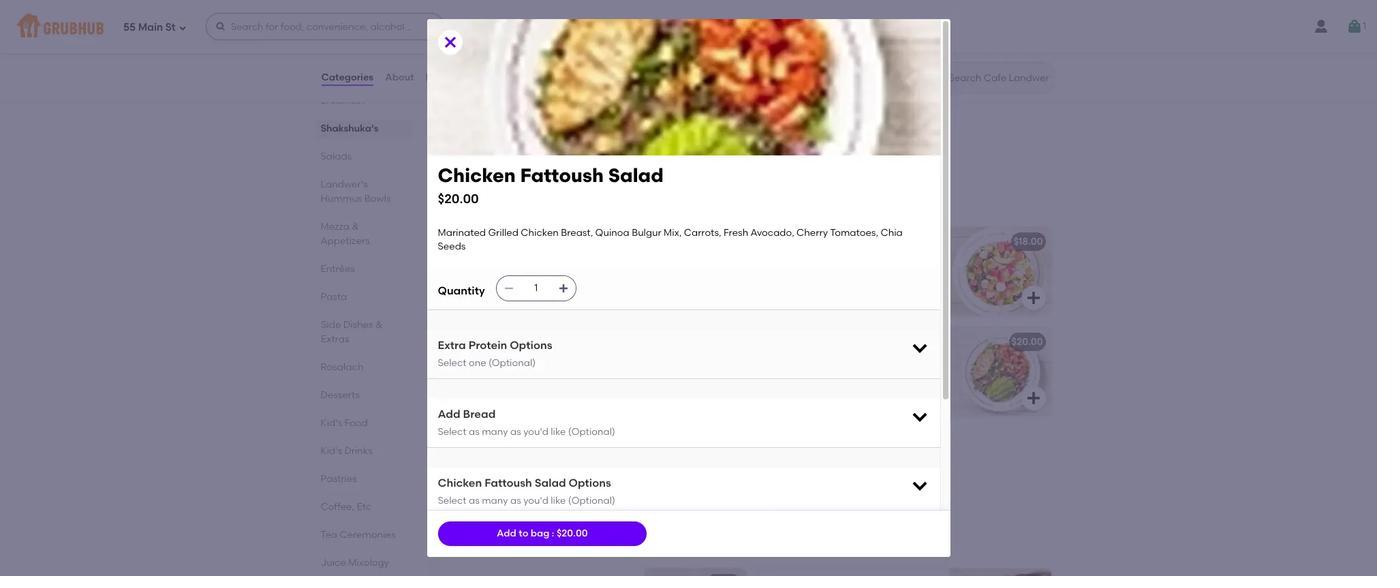 Task type: locate. For each thing, give the bounding box(es) containing it.
1 vertical spatial kid's
[[321, 445, 342, 457]]

with right sumac
[[531, 297, 550, 308]]

shakshuka inside button
[[791, 14, 841, 26]]

mix, inside lettuce mix, halloumi cheese, kalamata olives, cherry tomatoes, red & yellow bell peppers, cucumbers, radish & lemon mint dressing.
[[803, 255, 821, 267]]

1 vertical spatial like
[[551, 495, 566, 506]]

0 vertical spatial like
[[551, 426, 566, 438]]

1 horizontal spatial side
[[533, 75, 553, 87]]

2 peppers, from the left
[[845, 283, 885, 294]]

1 horizontal spatial vegan
[[519, 134, 548, 145]]

a left side
[[460, 75, 466, 87]]

side
[[468, 75, 487, 87]]

2 lemon from the left
[[867, 297, 899, 308]]

fattoush inside "chicken fattoush salad options select as many as you'd like (optional)"
[[485, 477, 532, 490]]

vegan
[[460, 115, 490, 126], [519, 134, 548, 145]]

add
[[438, 408, 461, 421], [497, 528, 517, 539]]

1 horizontal spatial lettuce
[[765, 255, 801, 267]]

0 horizontal spatial mint
[[587, 297, 607, 308]]

grilled down radish
[[816, 355, 846, 367]]

a right in
[[560, 34, 566, 45]]

landwer's hummus bowls down "chicken fattoush salad options select as many as you'd like (optional)"
[[449, 537, 635, 554]]

0 vertical spatial salads
[[321, 151, 352, 162]]

2 yellow from the left
[[795, 283, 824, 294]]

0 horizontal spatial bulgur
[[632, 227, 662, 239]]

1 you'd from the top
[[524, 426, 549, 438]]

kid's food tab
[[321, 416, 406, 430]]

kalamata up cucumbers,
[[765, 269, 811, 281]]

many down blueberries,
[[482, 495, 508, 506]]

1 dressing from the top
[[460, 311, 499, 322]]

1 vertical spatial salads
[[449, 195, 498, 212]]

cherry inside mixed greens, cherry tomatoes, avocado, blueberries, strawberries, goat cheese, caramelized walnuts, and housemade balsamic dressing
[[527, 456, 559, 467]]

1 vertical spatial marinated
[[765, 355, 813, 367]]

like down strawberries,
[[551, 495, 566, 506]]

add left to
[[497, 528, 517, 539]]

breast,
[[561, 227, 593, 239], [888, 355, 921, 367]]

marinated up quantity
[[438, 227, 486, 239]]

2 kid's from the top
[[321, 445, 342, 457]]

cherry inside lettuce mix, halloumi cheese, kalamata olives, cherry tomatoes, red & yellow bell peppers, cucumbers, radish & lemon mint dressing.
[[846, 269, 877, 281]]

& right radish
[[858, 297, 865, 308]]

shakshuka right sinia
[[791, 14, 841, 26]]

vegan down vegan meatball shakshuka
[[519, 134, 548, 145]]

chicken inside "chicken fattoush salad options select as many as you'd like (optional)"
[[438, 477, 482, 490]]

3 select from the top
[[438, 495, 467, 506]]

0 horizontal spatial landwer's
[[321, 179, 368, 190]]

as
[[469, 426, 480, 438], [511, 426, 521, 438], [469, 495, 480, 506], [511, 495, 521, 506]]

cherry
[[797, 227, 828, 239], [492, 269, 524, 281], [846, 269, 877, 281], [811, 383, 843, 395], [527, 456, 559, 467]]

tea ceremonies tab
[[321, 528, 406, 542]]

fattoush inside chicken fattoush salad $20.00
[[520, 164, 604, 187]]

0 horizontal spatial lettuce
[[460, 255, 495, 267]]

housemade down goat
[[584, 483, 641, 495]]

with right spinach, at the top of page
[[604, 61, 623, 73]]

mediterranean salad (gf) image
[[644, 227, 746, 316]]

crispy
[[567, 47, 597, 59]]

$20.00 inside chicken fattoush salad $20.00
[[438, 191, 479, 206]]

& up cucumbers,
[[786, 283, 793, 294]]

bowls inside landwer's hummus bowls
[[365, 193, 391, 205]]

olives, for mix,
[[813, 269, 844, 281]]

ceremonies
[[340, 529, 396, 541]]

1 vertical spatial many
[[482, 495, 508, 506]]

1 olives, from the left
[[460, 269, 490, 281]]

landwer's left bag
[[449, 537, 523, 554]]

two eggs poached in a spiced tomato pepper sauce, crispy halloumi cheese and spinach, with a side of tahini, side salad and challah bread.
[[460, 34, 623, 101]]

dressing down 'caramelized' on the bottom of page
[[460, 497, 499, 509]]

2 you'd from the top
[[524, 495, 549, 506]]

0 horizontal spatial marinated
[[438, 227, 486, 239]]

1 horizontal spatial peppers,
[[845, 283, 885, 294]]

(optional) down goat
[[568, 495, 616, 506]]

add for add bread
[[438, 408, 461, 421]]

rosalach tab
[[321, 360, 406, 374]]

1 horizontal spatial bulgur
[[802, 369, 831, 381]]

cheese, inside lettuce mix, halloumi cheese, kalamata olives, cherry tomatoes, red & yellow bell peppers, cucumbers, radish & lemon mint dressing.
[[867, 255, 904, 267]]

you'd left berries
[[524, 426, 549, 438]]

1 horizontal spatial bell
[[826, 283, 842, 294]]

landwer's hummus bowls
[[321, 179, 391, 205], [449, 537, 635, 554]]

as down bread
[[469, 426, 480, 438]]

peppers, for sumac
[[510, 283, 550, 294]]

fattoush for chicken fattoush salad options
[[485, 477, 532, 490]]

kid's
[[321, 417, 342, 429], [321, 445, 342, 457]]

spiced
[[568, 34, 600, 45]]

peppers, inside the lettuce mix ,feta cheese, kalamata olives, cherry tomatoes, red and yellow bell peppers, cucumber, radish, sumac with lemon mint dressing
[[510, 283, 550, 294]]

and up 'cucumber,' on the left of page
[[597, 269, 615, 281]]

halloumi up radish
[[823, 255, 864, 267]]

svg image
[[215, 21, 226, 32], [178, 24, 187, 32], [442, 34, 458, 50], [720, 141, 737, 158], [504, 283, 515, 294], [910, 338, 930, 358], [720, 390, 737, 406], [1026, 390, 1042, 406], [910, 407, 930, 426]]

with left tahini
[[631, 134, 651, 145]]

& up appetizers
[[352, 221, 359, 232]]

peppers, inside lettuce mix, halloumi cheese, kalamata olives, cherry tomatoes, red & yellow bell peppers, cucumbers, radish & lemon mint dressing.
[[845, 283, 885, 294]]

0 horizontal spatial fresh
[[724, 227, 749, 239]]

2 bell from the left
[[826, 283, 842, 294]]

mix,
[[664, 227, 682, 239], [803, 255, 821, 267], [834, 369, 852, 381]]

shakshuka for halloumi shakshuka
[[504, 14, 555, 26]]

kalamata for and
[[581, 255, 627, 267]]

bell
[[491, 283, 507, 294], [826, 283, 842, 294]]

0 horizontal spatial vegan
[[460, 115, 490, 126]]

yellow
[[460, 283, 489, 294], [795, 283, 824, 294]]

0 horizontal spatial side
[[321, 319, 341, 331]]

dishes
[[343, 319, 373, 331]]

cheese up greens,
[[491, 436, 526, 448]]

2 many from the top
[[482, 495, 508, 506]]

about
[[385, 71, 414, 83]]

you'd down strawberries,
[[524, 495, 549, 506]]

fattoush down housemade vegan meatballs served with tahini
[[520, 164, 604, 187]]

0 horizontal spatial breast,
[[561, 227, 593, 239]]

side right tahini,
[[533, 75, 553, 87]]

0 vertical spatial landwer's hummus bowls
[[321, 179, 391, 205]]

1 lemon from the left
[[552, 297, 584, 308]]

2 select from the top
[[438, 426, 467, 438]]

salad right protein
[[508, 336, 535, 348]]

1 horizontal spatial breast,
[[888, 355, 921, 367]]

salads up mediterranean
[[449, 195, 498, 212]]

2 horizontal spatial $20.00
[[1012, 336, 1043, 348]]

lettuce for lettuce mix, halloumi cheese, kalamata olives, cherry tomatoes, red & yellow bell peppers, cucumbers, radish & lemon mint dressing.
[[765, 255, 801, 267]]

bell inside lettuce mix, halloumi cheese, kalamata olives, cherry tomatoes, red & yellow bell peppers, cucumbers, radish & lemon mint dressing.
[[826, 283, 842, 294]]

1 vertical spatial vegan
[[519, 134, 548, 145]]

0 horizontal spatial kalamata
[[581, 255, 627, 267]]

tomatoes, inside lettuce mix, halloumi cheese, kalamata olives, cherry tomatoes, red & yellow bell peppers, cucumbers, radish & lemon mint dressing.
[[880, 269, 928, 281]]

shakshuka's tab
[[321, 121, 406, 136]]

0 vertical spatial with
[[604, 61, 623, 73]]

select inside the extra protein options select one (optional)
[[438, 357, 467, 369]]

1 lettuce from the left
[[460, 255, 495, 267]]

0 vertical spatial add
[[438, 408, 461, 421]]

bowls up mezza & appetizers 'tab'
[[365, 193, 391, 205]]

1 horizontal spatial bowls
[[593, 537, 635, 554]]

you'd
[[524, 426, 549, 438], [524, 495, 549, 506]]

kid's drinks
[[321, 445, 373, 457]]

options down berries
[[569, 477, 611, 490]]

0 vertical spatial breast,
[[561, 227, 593, 239]]

halloumi up "eggs"
[[460, 14, 502, 26]]

mix
[[497, 255, 513, 267]]

side up extras
[[321, 319, 341, 331]]

bell up sumac
[[491, 283, 507, 294]]

$20.00
[[438, 191, 479, 206], [1012, 336, 1043, 348], [557, 528, 588, 539]]

dressing
[[460, 311, 499, 322], [460, 497, 499, 509]]

1 horizontal spatial with
[[604, 61, 623, 73]]

1 like from the top
[[551, 426, 566, 438]]

add left bread
[[438, 408, 461, 421]]

bell for radish,
[[491, 283, 507, 294]]

1 horizontal spatial lemon
[[867, 297, 899, 308]]

chicken fattoush salad image
[[949, 327, 1052, 416]]

bell inside the lettuce mix ,feta cheese, kalamata olives, cherry tomatoes, red and yellow bell peppers, cucumber, radish, sumac with lemon mint dressing
[[491, 283, 507, 294]]

0 vertical spatial housemade
[[460, 134, 516, 145]]

0 vertical spatial fresh
[[724, 227, 749, 239]]

fattoush for chicken fattoush salad
[[520, 164, 604, 187]]

1 horizontal spatial cheese,
[[605, 469, 643, 481]]

dressing inside mixed greens, cherry tomatoes, avocado, blueberries, strawberries, goat cheese, caramelized walnuts, and housemade balsamic dressing
[[460, 497, 499, 509]]

red inside the lettuce mix ,feta cheese, kalamata olives, cherry tomatoes, red and yellow bell peppers, cucumber, radish, sumac with lemon mint dressing
[[576, 269, 595, 281]]

1 vertical spatial carrots,
[[854, 369, 891, 381]]

2 olives, from the left
[[813, 269, 844, 281]]

2 vertical spatial with
[[531, 297, 550, 308]]

pastries tab
[[321, 472, 406, 486]]

1 vertical spatial you'd
[[524, 495, 549, 506]]

1 select from the top
[[438, 357, 467, 369]]

you'd inside add bread select as many as you'd like (optional)
[[524, 426, 549, 438]]

2 dressing from the top
[[460, 497, 499, 509]]

red up cucumbers,
[[765, 283, 783, 294]]

chicken fattoush salad $20.00
[[438, 164, 664, 206]]

(optional)
[[489, 357, 536, 369], [568, 426, 616, 438], [568, 495, 616, 506]]

salad down the served
[[609, 164, 664, 187]]

tea ceremonies
[[321, 529, 396, 541]]

olives, inside lettuce mix, halloumi cheese, kalamata olives, cherry tomatoes, red & yellow bell peppers, cucumbers, radish & lemon mint dressing.
[[813, 269, 844, 281]]

2 lettuce from the left
[[765, 255, 801, 267]]

quinoa
[[596, 227, 630, 239], [765, 369, 799, 381]]

and
[[584, 75, 603, 87]]

0 vertical spatial you'd
[[524, 426, 549, 438]]

halloumi inside lettuce mix, halloumi cheese, kalamata olives, cherry tomatoes, red & yellow bell peppers, cucumbers, radish & lemon mint dressing.
[[823, 255, 864, 267]]

radish
[[824, 297, 855, 308]]

of
[[490, 75, 499, 87]]

with inside two eggs poached in a spiced tomato pepper sauce, crispy halloumi cheese and spinach, with a side of tahini, side salad and challah bread.
[[604, 61, 623, 73]]

(optional) up goat
[[568, 426, 616, 438]]

peppers, up radish
[[845, 283, 885, 294]]

0 horizontal spatial $20.00
[[438, 191, 479, 206]]

cheese, for halloumi
[[867, 255, 904, 267]]

salads down shakshuka's
[[321, 151, 352, 162]]

0 horizontal spatial hummus
[[321, 193, 362, 205]]

bowls right :
[[593, 537, 635, 554]]

2 vertical spatial (optional)
[[568, 495, 616, 506]]

select down bread
[[438, 426, 467, 438]]

coffee, etc
[[321, 501, 372, 513]]

1 horizontal spatial red
[[765, 283, 783, 294]]

red up 'cucumber,' on the left of page
[[576, 269, 595, 281]]

0 vertical spatial select
[[438, 357, 467, 369]]

1 vertical spatial (optional)
[[568, 426, 616, 438]]

yellow up radish,
[[460, 283, 489, 294]]

0 horizontal spatial add
[[438, 408, 461, 421]]

halloumi inside two eggs poached in a spiced tomato pepper sauce, crispy halloumi cheese and spinach, with a side of tahini, side salad and challah bread.
[[460, 61, 501, 73]]

many inside add bread select as many as you'd like (optional)
[[482, 426, 508, 438]]

salad
[[555, 75, 582, 87], [609, 164, 664, 187], [532, 236, 559, 247], [809, 236, 837, 247], [508, 336, 535, 348], [535, 477, 566, 490]]

lettuce inside the lettuce mix ,feta cheese, kalamata olives, cherry tomatoes, red and yellow bell peppers, cucumber, radish, sumac with lemon mint dressing
[[460, 255, 495, 267]]

pasta tab
[[321, 290, 406, 304]]

kid's for kid's food
[[321, 417, 342, 429]]

1 peppers, from the left
[[510, 283, 550, 294]]

& inside the mezza & appetizers
[[352, 221, 359, 232]]

salad left (gf)
[[532, 236, 559, 247]]

0 vertical spatial many
[[482, 426, 508, 438]]

lebanese salad image
[[644, 327, 746, 416]]

2 vertical spatial avocado,
[[611, 456, 655, 467]]

fattoush down greens,
[[485, 477, 532, 490]]

hummus down walnuts,
[[527, 537, 589, 554]]

olives, up radish
[[813, 269, 844, 281]]

bread
[[463, 408, 496, 421]]

options inside "chicken fattoush salad options select as many as you'd like (optional)"
[[569, 477, 611, 490]]

1 many from the top
[[482, 426, 508, 438]]

1 yellow from the left
[[460, 283, 489, 294]]

add inside add bread select as many as you'd like (optional)
[[438, 408, 461, 421]]

hummus inside tab
[[321, 193, 362, 205]]

& right dishes
[[375, 319, 382, 331]]

0 vertical spatial fattoush
[[520, 164, 604, 187]]

to
[[519, 528, 529, 539]]

lettuce down mediterranean
[[460, 255, 495, 267]]

yellow inside the lettuce mix ,feta cheese, kalamata olives, cherry tomatoes, red and yellow bell peppers, cucumber, radish, sumac with lemon mint dressing
[[460, 283, 489, 294]]

1 vertical spatial $20.00
[[1012, 336, 1043, 348]]

yellow up cucumbers,
[[795, 283, 824, 294]]

1 horizontal spatial add
[[497, 528, 517, 539]]

hummus up "mezza"
[[321, 193, 362, 205]]

shakshuka for sinia shakshuka
[[791, 14, 841, 26]]

0 vertical spatial dressing
[[460, 311, 499, 322]]

housemade down the meatball
[[460, 134, 516, 145]]

dressing.
[[765, 311, 807, 322]]

halloumi
[[460, 14, 502, 26], [460, 61, 501, 73], [765, 236, 807, 247], [823, 255, 864, 267]]

1 mint from the left
[[587, 297, 607, 308]]

0 vertical spatial (optional)
[[489, 357, 536, 369]]

chicken down the meatball
[[438, 164, 516, 187]]

red inside lettuce mix, halloumi cheese, kalamata olives, cherry tomatoes, red & yellow bell peppers, cucumbers, radish & lemon mint dressing.
[[765, 283, 783, 294]]

0 vertical spatial a
[[560, 34, 566, 45]]

cheese inside two eggs poached in a spiced tomato pepper sauce, crispy halloumi cheese and spinach, with a side of tahini, side salad and challah bread.
[[503, 61, 538, 73]]

0 vertical spatial side
[[533, 75, 553, 87]]

cherry inside the lettuce mix ,feta cheese, kalamata olives, cherry tomatoes, red and yellow bell peppers, cucumber, radish, sumac with lemon mint dressing
[[492, 269, 524, 281]]

landwer's down the salads tab
[[321, 179, 368, 190]]

0 horizontal spatial red
[[576, 269, 595, 281]]

olives, up quantity
[[460, 269, 490, 281]]

55
[[123, 21, 136, 33]]

kalamata inside the lettuce mix ,feta cheese, kalamata olives, cherry tomatoes, red and yellow bell peppers, cucumber, radish, sumac with lemon mint dressing
[[581, 255, 627, 267]]

olives, inside the lettuce mix ,feta cheese, kalamata olives, cherry tomatoes, red and yellow bell peppers, cucumber, radish, sumac with lemon mint dressing
[[460, 269, 490, 281]]

yellow for radish
[[795, 283, 824, 294]]

yellow inside lettuce mix, halloumi cheese, kalamata olives, cherry tomatoes, red & yellow bell peppers, cucumbers, radish & lemon mint dressing.
[[795, 283, 824, 294]]

you'd inside "chicken fattoush salad options select as many as you'd like (optional)"
[[524, 495, 549, 506]]

0 vertical spatial kid's
[[321, 417, 342, 429]]

shakshuka's
[[321, 123, 379, 134]]

chicken down mixed
[[438, 477, 482, 490]]

0 horizontal spatial mix,
[[664, 227, 682, 239]]

svg image
[[1347, 18, 1363, 35], [720, 68, 737, 85], [1026, 68, 1042, 85], [558, 283, 569, 294], [1026, 290, 1042, 306], [910, 476, 930, 495]]

0 horizontal spatial bell
[[491, 283, 507, 294]]

olives,
[[460, 269, 490, 281], [813, 269, 844, 281]]

mixology
[[348, 557, 389, 569]]

housemade
[[460, 134, 516, 145], [584, 483, 641, 495]]

2 vertical spatial $20.00
[[557, 528, 588, 539]]

salad inside button
[[508, 336, 535, 348]]

lebanese salad button
[[452, 327, 746, 416]]

halloumi up side
[[460, 61, 501, 73]]

landwer's inside tab
[[321, 179, 368, 190]]

0 vertical spatial carrots,
[[684, 227, 722, 239]]

1 vertical spatial add
[[497, 528, 517, 539]]

peppers,
[[510, 283, 550, 294], [845, 283, 885, 294]]

kid's left drinks at the bottom of page
[[321, 445, 342, 457]]

1 horizontal spatial options
[[569, 477, 611, 490]]

as down blueberries,
[[469, 495, 480, 506]]

red
[[576, 269, 595, 281], [765, 283, 783, 294]]

1 vertical spatial mix,
[[803, 255, 821, 267]]

2 like from the top
[[551, 495, 566, 506]]

tomato
[[460, 47, 495, 59]]

kalamata down (gf)
[[581, 255, 627, 267]]

bell for radish
[[826, 283, 842, 294]]

kalamata inside lettuce mix, halloumi cheese, kalamata olives, cherry tomatoes, red & yellow bell peppers, cucumbers, radish & lemon mint dressing.
[[765, 269, 811, 281]]

chicken inside chicken fattoush salad $20.00
[[438, 164, 516, 187]]

chia
[[881, 227, 903, 239], [895, 383, 917, 395]]

lettuce down halloumi salad
[[765, 255, 801, 267]]

landwer's hummus bowls inside tab
[[321, 179, 391, 205]]

1 horizontal spatial quinoa
[[765, 369, 799, 381]]

select
[[438, 357, 467, 369], [438, 426, 467, 438], [438, 495, 467, 506]]

tea
[[321, 529, 337, 541]]

grilled up mix
[[488, 227, 519, 239]]

bell up radish
[[826, 283, 842, 294]]

0 horizontal spatial cheese,
[[541, 255, 578, 267]]

main navigation navigation
[[0, 0, 1378, 53]]

options right protein
[[510, 339, 553, 352]]

cheese, inside the lettuce mix ,feta cheese, kalamata olives, cherry tomatoes, red and yellow bell peppers, cucumber, radish, sumac with lemon mint dressing
[[541, 255, 578, 267]]

2 horizontal spatial with
[[631, 134, 651, 145]]

lemon inside the lettuce mix ,feta cheese, kalamata olives, cherry tomatoes, red and yellow bell peppers, cucumber, radish, sumac with lemon mint dressing
[[552, 297, 584, 308]]

landwer's hummus bowls down the salads tab
[[321, 179, 391, 205]]

1 vertical spatial red
[[765, 283, 783, 294]]

peppers, for &
[[845, 283, 885, 294]]

lemon down 'cucumber,' on the left of page
[[552, 297, 584, 308]]

0 horizontal spatial lemon
[[552, 297, 584, 308]]

sinia shakshuka button
[[757, 5, 1052, 94]]

like up strawberries,
[[551, 426, 566, 438]]

0 vertical spatial quinoa
[[596, 227, 630, 239]]

1 bell from the left
[[491, 283, 507, 294]]

lettuce
[[460, 255, 495, 267], [765, 255, 801, 267]]

halloumi up cucumbers,
[[765, 236, 807, 247]]

1 horizontal spatial landwer's
[[449, 537, 523, 554]]

1 vertical spatial fattoush
[[485, 477, 532, 490]]

served
[[598, 134, 629, 145]]

goat
[[579, 469, 603, 481]]

0 vertical spatial grilled
[[488, 227, 519, 239]]

select down the extra
[[438, 357, 467, 369]]

marinated grilled chicken breast, quinoa bulgur mix, carrots, fresh avocado, cherry tomatoes, chia seeds
[[438, 227, 905, 252], [765, 355, 921, 409]]

lettuce mix, halloumi cheese, kalamata olives, cherry tomatoes, red & yellow bell peppers, cucumbers, radish & lemon mint dressing.
[[765, 255, 928, 322]]

many down bread
[[482, 426, 508, 438]]

$18.00
[[1014, 236, 1043, 247]]

lettuce inside lettuce mix, halloumi cheese, kalamata olives, cherry tomatoes, red & yellow bell peppers, cucumbers, radish & lemon mint dressing.
[[765, 255, 801, 267]]

dressing down radish,
[[460, 311, 499, 322]]

0 horizontal spatial housemade
[[460, 134, 516, 145]]

cheese up tahini,
[[503, 61, 538, 73]]

falafel hummus bowl (v) image
[[949, 569, 1052, 576]]

vegan down challah
[[460, 115, 490, 126]]

kalamata for &
[[765, 269, 811, 281]]

1 horizontal spatial mix,
[[803, 255, 821, 267]]

cheese
[[503, 61, 538, 73], [491, 436, 526, 448]]

(optional) inside the extra protein options select one (optional)
[[489, 357, 536, 369]]

select down blueberries,
[[438, 495, 467, 506]]

0 vertical spatial chia
[[881, 227, 903, 239]]

sauce,
[[533, 47, 565, 59]]

pepper
[[498, 47, 531, 59]]

mediterranean salad (gf)
[[460, 236, 582, 247]]

1 vertical spatial side
[[321, 319, 341, 331]]

quinoa down dressing.
[[765, 369, 799, 381]]

mixed greens, cherry tomatoes, avocado, blueberries, strawberries, goat cheese, caramelized walnuts, and housemade balsamic dressing
[[460, 456, 686, 509]]

1 vertical spatial options
[[569, 477, 611, 490]]

2 mint from the left
[[901, 297, 921, 308]]

shakshuka up poached
[[504, 14, 555, 26]]

$23.00
[[706, 113, 737, 125]]

0 vertical spatial landwer's
[[321, 179, 368, 190]]

reviews
[[426, 71, 464, 83]]

side
[[533, 75, 553, 87], [321, 319, 341, 331]]

1 vertical spatial hummus
[[527, 537, 589, 554]]

lebanese salad
[[460, 336, 535, 348]]

tahini,
[[501, 75, 531, 87]]

0 horizontal spatial seeds
[[438, 241, 466, 252]]

salads tab
[[321, 149, 406, 164]]

dressing inside the lettuce mix ,feta cheese, kalamata olives, cherry tomatoes, red and yellow bell peppers, cucumber, radish, sumac with lemon mint dressing
[[460, 311, 499, 322]]

kid's for kid's drinks
[[321, 445, 342, 457]]

kalamata
[[581, 255, 627, 267], [765, 269, 811, 281]]

fresh
[[724, 227, 749, 239], [894, 369, 918, 381]]

salad down spinach, at the top of page
[[555, 75, 582, 87]]

peppers, up sumac
[[510, 283, 550, 294]]

salad left goat
[[535, 477, 566, 490]]

lemon
[[552, 297, 584, 308], [867, 297, 899, 308]]

(optional) down the lebanese salad at the bottom left
[[489, 357, 536, 369]]

kid's left food
[[321, 417, 342, 429]]

quinoa right (gf)
[[596, 227, 630, 239]]

lemon right radish
[[867, 297, 899, 308]]

0 vertical spatial kalamata
[[581, 255, 627, 267]]

and down goat
[[564, 483, 582, 495]]

carrots,
[[684, 227, 722, 239], [854, 369, 891, 381]]

1 vertical spatial kalamata
[[765, 269, 811, 281]]

2 horizontal spatial mix,
[[834, 369, 852, 381]]

juice mixology tab
[[321, 556, 406, 570]]

and down sauce, at top left
[[541, 61, 559, 73]]

marinated down dressing.
[[765, 355, 813, 367]]

0 horizontal spatial carrots,
[[684, 227, 722, 239]]

1 kid's from the top
[[321, 417, 342, 429]]

0 horizontal spatial salads
[[321, 151, 352, 162]]

cheese, for ,feta
[[541, 255, 578, 267]]

protein
[[469, 339, 507, 352]]



Task type: vqa. For each thing, say whether or not it's contained in the screenshot.
Cheese
yes



Task type: describe. For each thing, give the bounding box(es) containing it.
select inside add bread select as many as you'd like (optional)
[[438, 426, 467, 438]]

mezza & appetizers tab
[[321, 220, 406, 248]]

salad up lettuce mix, halloumi cheese, kalamata olives, cherry tomatoes, red & yellow bell peppers, cucumbers, radish & lemon mint dressing.
[[809, 236, 837, 247]]

housemade vegan meatballs served with tahini
[[460, 134, 680, 145]]

breakfast tab
[[321, 93, 406, 108]]

Input item quantity number field
[[521, 276, 551, 301]]

halloumi shakshuka image
[[644, 5, 746, 94]]

1 vertical spatial bulgur
[[802, 369, 831, 381]]

desserts
[[321, 389, 360, 401]]

kid's drinks tab
[[321, 444, 406, 458]]

side inside side dishes & extras
[[321, 319, 341, 331]]

like inside add bread select as many as you'd like (optional)
[[551, 426, 566, 438]]

(optional) inside "chicken fattoush salad options select as many as you'd like (optional)"
[[568, 495, 616, 506]]

lebanese
[[460, 336, 505, 348]]

select inside "chicken fattoush salad options select as many as you'd like (optional)"
[[438, 495, 467, 506]]

landwer's hummus bowls tab
[[321, 177, 406, 206]]

1 vertical spatial with
[[631, 134, 651, 145]]

1 vertical spatial avocado,
[[765, 383, 809, 395]]

1 vertical spatial quinoa
[[765, 369, 799, 381]]

sinia shakshuka
[[765, 14, 841, 26]]

spinach,
[[561, 61, 602, 73]]

juice
[[321, 557, 346, 569]]

balsamic
[[643, 483, 686, 495]]

halloumi salad
[[765, 236, 837, 247]]

quantity
[[438, 284, 485, 297]]

2 vertical spatial mix,
[[834, 369, 852, 381]]

0 vertical spatial mix,
[[664, 227, 682, 239]]

yellow for radish,
[[460, 283, 489, 294]]

coffee, etc tab
[[321, 500, 406, 514]]

extra protein options select one (optional)
[[438, 339, 553, 369]]

1 horizontal spatial landwer's hummus bowls
[[449, 537, 635, 554]]

search icon image
[[927, 70, 944, 86]]

mint inside the lettuce mix ,feta cheese, kalamata olives, cherry tomatoes, red and yellow bell peppers, cucumber, radish, sumac with lemon mint dressing
[[587, 297, 607, 308]]

st
[[165, 21, 176, 33]]

1 vertical spatial cheese
[[491, 436, 526, 448]]

blueberries,
[[460, 469, 514, 481]]

0 vertical spatial seeds
[[438, 241, 466, 252]]

like inside "chicken fattoush salad options select as many as you'd like (optional)"
[[551, 495, 566, 506]]

options inside the extra protein options select one (optional)
[[510, 339, 553, 352]]

entrées
[[321, 263, 355, 275]]

cheese, inside mixed greens, cherry tomatoes, avocado, blueberries, strawberries, goat cheese, caramelized walnuts, and housemade balsamic dressing
[[605, 469, 643, 481]]

tomatoes, inside the lettuce mix ,feta cheese, kalamata olives, cherry tomatoes, red and yellow bell peppers, cucumber, radish, sumac with lemon mint dressing
[[526, 269, 574, 281]]

coffee,
[[321, 501, 355, 513]]

1 vertical spatial marinated grilled chicken breast, quinoa bulgur mix, carrots, fresh avocado, cherry tomatoes, chia seeds
[[765, 355, 921, 409]]

entrées tab
[[321, 262, 406, 276]]

walnuts,
[[522, 483, 562, 495]]

mixed
[[460, 456, 487, 467]]

0 horizontal spatial a
[[460, 75, 466, 87]]

pasta
[[321, 291, 347, 303]]

0 vertical spatial avocado,
[[751, 227, 795, 239]]

mint inside lettuce mix, halloumi cheese, kalamata olives, cherry tomatoes, red & yellow bell peppers, cucumbers, radish & lemon mint dressing.
[[901, 297, 921, 308]]

and left berries
[[528, 436, 547, 448]]

svg image inside 1 button
[[1347, 18, 1363, 35]]

1 horizontal spatial fresh
[[894, 369, 918, 381]]

0 horizontal spatial grilled
[[488, 227, 519, 239]]

add to bag : $20.00
[[497, 528, 588, 539]]

categories
[[321, 71, 374, 83]]

chicken fattoush salad options select as many as you'd like (optional)
[[438, 477, 616, 506]]

and inside the lettuce mix ,feta cheese, kalamata olives, cherry tomatoes, red and yellow bell peppers, cucumber, radish, sumac with lemon mint dressing
[[597, 269, 615, 281]]

mezza & appetizers
[[321, 221, 370, 247]]

as left walnuts,
[[511, 495, 521, 506]]

rosalach
[[321, 361, 364, 373]]

:
[[552, 528, 555, 539]]

as up greens,
[[511, 426, 521, 438]]

desserts tab
[[321, 388, 406, 402]]

housemade inside mixed greens, cherry tomatoes, avocado, blueberries, strawberries, goat cheese, caramelized walnuts, and housemade balsamic dressing
[[584, 483, 641, 495]]

mediterranean
[[460, 236, 530, 247]]

juice mixology
[[321, 557, 389, 569]]

olives, for mix
[[460, 269, 490, 281]]

red for and
[[576, 269, 595, 281]]

sinia shakshuka image
[[949, 5, 1052, 94]]

challah
[[460, 89, 496, 101]]

1 horizontal spatial grilled
[[816, 355, 846, 367]]

cucumber,
[[552, 283, 604, 294]]

0 vertical spatial marinated grilled chicken breast, quinoa bulgur mix, carrots, fresh avocado, cherry tomatoes, chia seeds
[[438, 227, 905, 252]]

bag
[[531, 528, 550, 539]]

and inside two eggs poached in a spiced tomato pepper sauce, crispy halloumi cheese and spinach, with a side of tahini, side salad and challah bread.
[[541, 61, 559, 73]]

two
[[460, 34, 478, 45]]

caramelized
[[460, 483, 519, 495]]

(gf)
[[561, 236, 582, 247]]

breakfast
[[321, 95, 365, 106]]

sinia
[[765, 14, 788, 26]]

sumac
[[496, 297, 529, 308]]

mezza
[[321, 221, 350, 232]]

radish,
[[460, 297, 494, 308]]

side dishes & extras
[[321, 319, 382, 345]]

1 vertical spatial seeds
[[765, 397, 793, 409]]

red for &
[[765, 283, 783, 294]]

1 button
[[1347, 14, 1367, 39]]

salads inside tab
[[321, 151, 352, 162]]

etc
[[357, 501, 372, 513]]

salad inside two eggs poached in a spiced tomato pepper sauce, crispy halloumi cheese and spinach, with a side of tahini, side salad and challah bread.
[[555, 75, 582, 87]]

& inside side dishes & extras
[[375, 319, 382, 331]]

one
[[469, 357, 486, 369]]

many inside "chicken fattoush salad options select as many as you'd like (optional)"
[[482, 495, 508, 506]]

extras
[[321, 333, 349, 345]]

(optional) inside add bread select as many as you'd like (optional)
[[568, 426, 616, 438]]

side dishes & extras tab
[[321, 318, 406, 346]]

lettuce for lettuce mix ,feta cheese, kalamata olives, cherry tomatoes, red and yellow bell peppers, cucumber, radish, sumac with lemon mint dressing
[[460, 255, 495, 267]]

1 horizontal spatial carrots,
[[854, 369, 891, 381]]

main
[[138, 21, 163, 33]]

chicken up the ,feta
[[521, 227, 559, 239]]

drinks
[[345, 445, 373, 457]]

shakshuka up housemade vegan meatballs served with tahini
[[536, 115, 587, 126]]

pastries
[[321, 473, 357, 485]]

0 horizontal spatial quinoa
[[596, 227, 630, 239]]

1
[[1363, 20, 1367, 32]]

bread.
[[499, 89, 529, 101]]

with inside the lettuce mix ,feta cheese, kalamata olives, cherry tomatoes, red and yellow bell peppers, cucumber, radish, sumac with lemon mint dressing
[[531, 297, 550, 308]]

goast
[[460, 436, 488, 448]]

and inside mixed greens, cherry tomatoes, avocado, blueberries, strawberries, goat cheese, caramelized walnuts, and housemade balsamic dressing
[[564, 483, 582, 495]]

tomatoes, inside mixed greens, cherry tomatoes, avocado, blueberries, strawberries, goat cheese, caramelized walnuts, and housemade balsamic dressing
[[561, 456, 609, 467]]

Search Cafe Landwer search field
[[948, 72, 1052, 85]]

food
[[345, 417, 368, 429]]

1 horizontal spatial hummus
[[527, 537, 589, 554]]

berries
[[549, 436, 581, 448]]

about button
[[385, 53, 415, 102]]

add for add to bag
[[497, 528, 517, 539]]

in
[[549, 34, 557, 45]]

0 vertical spatial marinated
[[438, 227, 486, 239]]

poached
[[505, 34, 547, 45]]

side inside two eggs poached in a spiced tomato pepper sauce, crispy halloumi cheese and spinach, with a side of tahini, side salad and challah bread.
[[533, 75, 553, 87]]

1 horizontal spatial a
[[560, 34, 566, 45]]

1 vertical spatial chia
[[895, 383, 917, 395]]

strawberries,
[[516, 469, 577, 481]]

eggs
[[481, 34, 503, 45]]

0 vertical spatial bulgur
[[632, 227, 662, 239]]

$22.00
[[707, 14, 738, 26]]

lettuce mix ,feta cheese, kalamata olives, cherry tomatoes, red and yellow bell peppers, cucumber, radish, sumac with lemon mint dressing
[[460, 255, 627, 322]]

salad inside chicken fattoush salad $20.00
[[609, 164, 664, 187]]

1 horizontal spatial marinated
[[765, 355, 813, 367]]

chicken shawarma hummus bowl image
[[644, 569, 746, 576]]

avocado, inside mixed greens, cherry tomatoes, avocado, blueberries, strawberries, goat cheese, caramelized walnuts, and housemade balsamic dressing
[[611, 456, 655, 467]]

categories button
[[321, 53, 374, 102]]

salad inside "chicken fattoush salad options select as many as you'd like (optional)"
[[535, 477, 566, 490]]

tahini
[[653, 134, 680, 145]]

lemon inside lettuce mix, halloumi cheese, kalamata olives, cherry tomatoes, red & yellow bell peppers, cucumbers, radish & lemon mint dressing.
[[867, 297, 899, 308]]

kid's food
[[321, 417, 368, 429]]

appetizers
[[321, 235, 370, 247]]

chicken down radish
[[848, 355, 886, 367]]

halloumi salad image
[[949, 227, 1052, 316]]

,feta
[[515, 255, 538, 267]]

vegan meatball shakshuka
[[460, 115, 587, 126]]

meatballs
[[551, 134, 596, 145]]

cucumbers,
[[765, 297, 822, 308]]

greens,
[[489, 456, 525, 467]]

meatball
[[492, 115, 534, 126]]



